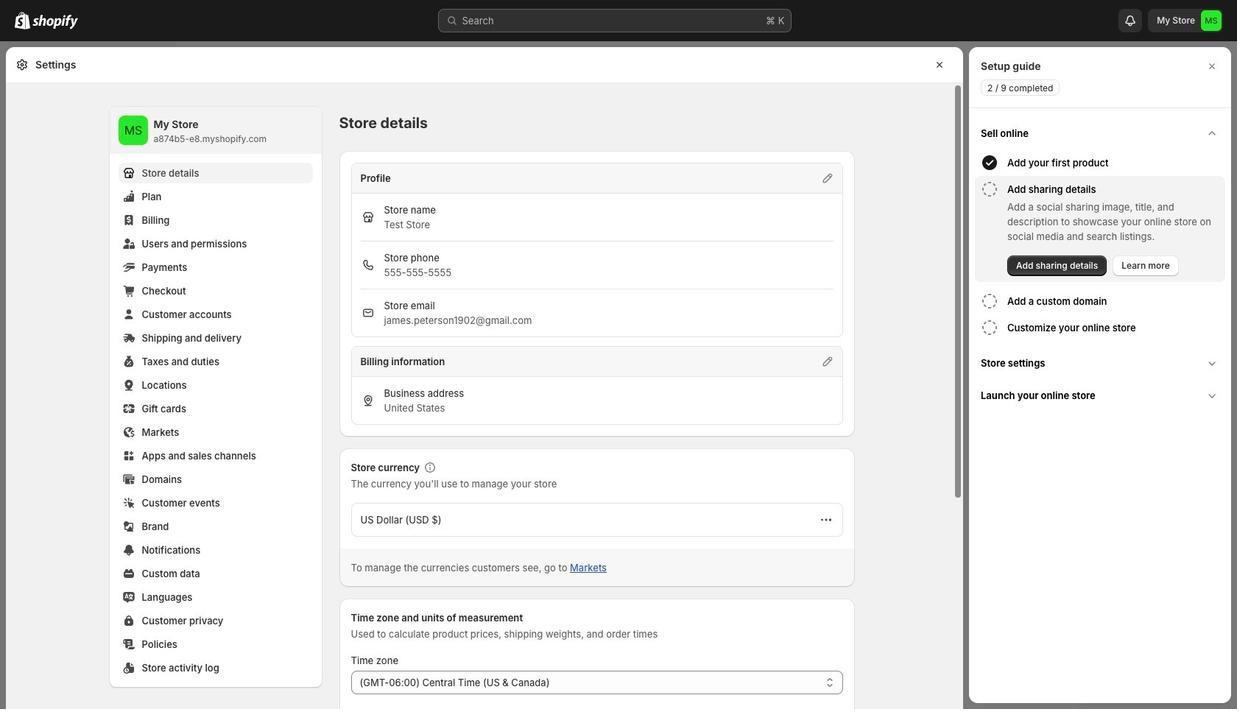 Task type: describe. For each thing, give the bounding box(es) containing it.
settings dialog
[[6, 47, 963, 709]]

shopify image
[[32, 15, 78, 29]]

1 horizontal spatial my store image
[[1201, 10, 1222, 31]]



Task type: locate. For each thing, give the bounding box(es) containing it.
dialog
[[969, 47, 1231, 703]]

shopify image
[[15, 12, 30, 29]]

1 vertical spatial my store image
[[118, 116, 148, 145]]

0 horizontal spatial my store image
[[118, 116, 148, 145]]

mark customize your online store as done image
[[981, 319, 999, 337]]

mark add sharing details as done image
[[981, 180, 999, 198]]

my store image inside shop settings menu element
[[118, 116, 148, 145]]

mark add a custom domain as done image
[[981, 292, 999, 310]]

my store image
[[1201, 10, 1222, 31], [118, 116, 148, 145]]

0 vertical spatial my store image
[[1201, 10, 1222, 31]]

shop settings menu element
[[109, 107, 321, 687]]



